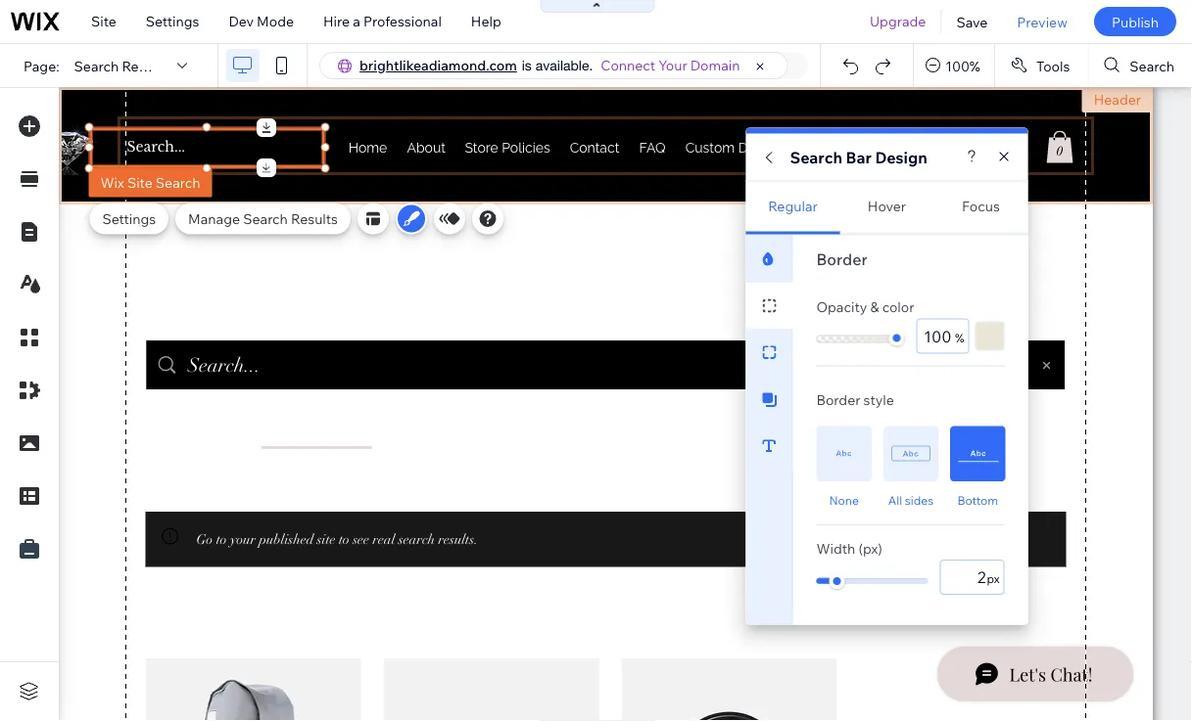 Task type: locate. For each thing, give the bounding box(es) containing it.
none
[[829, 493, 859, 508]]

0 horizontal spatial site
[[91, 13, 116, 30]]

sides
[[905, 493, 934, 508]]

width (px)
[[816, 541, 882, 558]]

border
[[816, 249, 867, 269], [816, 391, 861, 408]]

1 vertical spatial settings
[[102, 210, 156, 227]]

1 horizontal spatial results
[[291, 210, 338, 227]]

search
[[74, 57, 119, 74], [1130, 57, 1175, 74], [790, 147, 842, 167], [156, 174, 200, 191], [243, 210, 288, 227]]

0 vertical spatial results
[[122, 57, 169, 74]]

preview
[[1017, 13, 1068, 30]]

border style
[[816, 391, 894, 408]]

opacity & color
[[816, 298, 914, 315]]

border up "opacity"
[[816, 249, 867, 269]]

settings down the "wix"
[[102, 210, 156, 227]]

preview button
[[1002, 0, 1082, 43]]

your
[[659, 57, 687, 74]]

design
[[875, 147, 927, 167]]

header
[[1094, 91, 1141, 108]]

2 border from the top
[[816, 391, 861, 408]]

save button
[[942, 0, 1002, 43]]

search button
[[1089, 44, 1192, 87]]

upgrade
[[870, 13, 926, 30]]

site up search results
[[91, 13, 116, 30]]

publish
[[1112, 13, 1159, 30]]

all sides
[[888, 493, 934, 508]]

settings up search results
[[146, 13, 199, 30]]

site
[[91, 13, 116, 30], [127, 174, 153, 191]]

100%
[[946, 57, 980, 74]]

results
[[122, 57, 169, 74], [291, 210, 338, 227]]

(px)
[[859, 541, 882, 558]]

0 vertical spatial site
[[91, 13, 116, 30]]

width
[[816, 541, 855, 558]]

border left style
[[816, 391, 861, 408]]

regular
[[768, 198, 818, 215]]

border for border
[[816, 249, 867, 269]]

1 border from the top
[[816, 249, 867, 269]]

opacity
[[816, 298, 867, 315]]

color
[[882, 298, 914, 315]]

1 vertical spatial border
[[816, 391, 861, 408]]

None text field
[[940, 560, 1005, 595]]

dev
[[229, 13, 254, 30]]

1 horizontal spatial site
[[127, 174, 153, 191]]

publish button
[[1094, 7, 1176, 36]]

focus
[[962, 198, 1000, 215]]

search bar design
[[790, 147, 927, 167]]

settings
[[146, 13, 199, 30], [102, 210, 156, 227]]

mode
[[257, 13, 294, 30]]

site right the "wix"
[[127, 174, 153, 191]]

0 vertical spatial border
[[816, 249, 867, 269]]

100% button
[[914, 44, 994, 87]]

None text field
[[916, 319, 969, 354]]

hire a professional
[[323, 13, 442, 30]]

is available. connect your domain
[[522, 57, 740, 74]]

1 vertical spatial results
[[291, 210, 338, 227]]

connect
[[601, 57, 656, 74]]

search inside search button
[[1130, 57, 1175, 74]]

manage search results
[[188, 210, 338, 227]]

all
[[888, 493, 902, 508]]



Task type: describe. For each thing, give the bounding box(es) containing it.
search for search
[[1130, 57, 1175, 74]]

border for border style
[[816, 391, 861, 408]]

brightlikeadiamond.com
[[360, 57, 517, 74]]

help
[[471, 13, 501, 30]]

hover
[[868, 198, 906, 215]]

wix site search
[[100, 174, 200, 191]]

&
[[870, 298, 879, 315]]

manage
[[188, 210, 240, 227]]

hire
[[323, 13, 350, 30]]

is
[[522, 57, 532, 73]]

bottom
[[958, 493, 998, 508]]

0 vertical spatial settings
[[146, 13, 199, 30]]

tools button
[[995, 44, 1088, 87]]

professional
[[363, 13, 442, 30]]

style
[[864, 391, 894, 408]]

search results
[[74, 57, 169, 74]]

save
[[956, 13, 988, 30]]

tools
[[1036, 57, 1070, 74]]

wix
[[100, 174, 124, 191]]

domain
[[690, 57, 740, 74]]

bar
[[846, 147, 872, 167]]

search for search results
[[74, 57, 119, 74]]

search for search bar design
[[790, 147, 842, 167]]

dev mode
[[229, 13, 294, 30]]

0 horizontal spatial results
[[122, 57, 169, 74]]

available.
[[536, 57, 593, 73]]

a
[[353, 13, 360, 30]]

1 vertical spatial site
[[127, 174, 153, 191]]



Task type: vqa. For each thing, say whether or not it's contained in the screenshot.
Width (px)
yes



